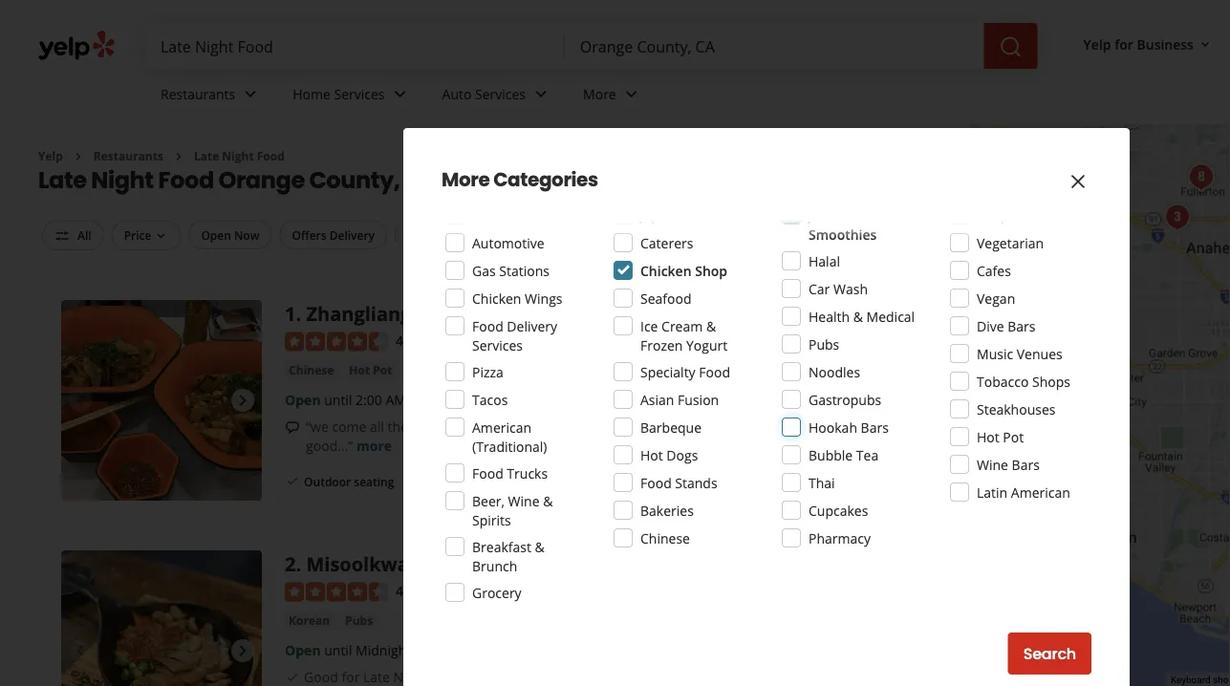 Task type: describe. For each thing, give the bounding box(es) containing it.
good
[[635, 227, 664, 243]]

cafes
[[978, 262, 1012, 280]]

& for beer, wine & spirits
[[543, 492, 553, 510]]

16 chevron right v2 image
[[71, 149, 86, 164]]

pizza
[[473, 363, 504, 381]]

breakfast
[[473, 538, 532, 556]]

health
[[809, 308, 850, 326]]

next image for 1 . zhangliang malatang - irvine
[[232, 389, 255, 412]]

reviews) for malatang
[[442, 332, 493, 350]]

bar
[[810, 227, 830, 243]]

offers
[[292, 227, 327, 243]]

slideshow element for 1
[[61, 300, 262, 501]]

music
[[978, 345, 1014, 363]]

food inside "food delivery services"
[[473, 317, 504, 335]]

more
[[357, 437, 392, 455]]

all
[[77, 227, 91, 243]]

good..."
[[306, 437, 353, 455]]

seating
[[354, 474, 394, 490]]

(traditional)
[[473, 438, 548, 456]]

chinese link
[[285, 361, 338, 380]]

bars for wine
[[1013, 456, 1041, 474]]

outdoor seating button
[[499, 220, 615, 250]]

yogurt
[[687, 336, 728, 354]]

2 good from the left
[[674, 418, 705, 436]]

yelp for business
[[1084, 35, 1195, 53]]

& down wash
[[854, 308, 864, 326]]

home services
[[293, 85, 385, 103]]

bars for hookah
[[861, 418, 889, 437]]

come
[[332, 418, 367, 436]]

4.3 star rating image
[[285, 332, 388, 352]]

4.3
[[396, 332, 415, 350]]

food stands
[[641, 474, 718, 492]]

specialty
[[641, 363, 696, 381]]

outdoor for outdoor seating
[[304, 474, 351, 490]]

open inside open now button
[[201, 227, 231, 243]]

smoothies
[[809, 225, 877, 243]]

pot inside more categories dialog
[[1004, 428, 1025, 446]]

more categories
[[442, 166, 599, 193]]

food trucks
[[473, 464, 548, 483]]

music venues
[[978, 345, 1063, 363]]

4.3 link
[[396, 330, 415, 350]]

home services link
[[278, 69, 427, 124]]

bars for dive
[[1008, 317, 1036, 335]]

hot for music venues
[[978, 428, 1000, 446]]

late night food
[[194, 148, 285, 164]]

hookah
[[809, 418, 858, 437]]

if
[[571, 418, 579, 436]]

ice cream & frozen yogurt
[[641, 317, 728, 354]]

tobacco
[[978, 373, 1030, 391]]

auto
[[442, 85, 472, 103]]

irvine
[[523, 300, 579, 326]]

(65 reviews)
[[419, 332, 493, 350]]

shor
[[1214, 675, 1231, 686]]

midnight
[[356, 642, 411, 660]]

. for 2
[[296, 551, 302, 577]]

full
[[788, 227, 807, 243]]

categories
[[494, 166, 599, 193]]

search
[[1024, 644, 1077, 665]]

delivery for offers delivery
[[330, 227, 375, 243]]

beer,
[[473, 492, 505, 510]]

zhangliang malatang - irvine image
[[61, 300, 262, 501]]

vegetarian
[[978, 234, 1045, 252]]

bars for juice
[[843, 206, 872, 224]]

health & medical
[[809, 308, 915, 326]]

night for late night food
[[222, 148, 254, 164]]

grocery
[[473, 584, 522, 602]]

1 vertical spatial restaurants
[[94, 148, 163, 164]]

1 vertical spatial restaurants link
[[94, 148, 163, 164]]

hot dogs
[[641, 446, 699, 464]]

0 vertical spatial wine
[[978, 456, 1009, 474]]

malatang
[[417, 300, 507, 326]]

slideshow element for 2
[[61, 551, 262, 687]]

pubs inside more categories dialog
[[809, 335, 840, 353]]

offers delivery
[[292, 227, 375, 243]]

chinese inside chinese button
[[289, 363, 334, 378]]

asian
[[641, 391, 675, 409]]

juice bars & smoothies
[[809, 206, 886, 243]]

for
[[667, 227, 686, 243]]

2
[[285, 551, 296, 577]]

late for late night food
[[194, 148, 219, 164]]

zhangliang malatang - irvine link
[[306, 300, 579, 326]]

wine inside beer, wine & spirits
[[508, 492, 540, 510]]

close image
[[1067, 170, 1090, 193]]

16 chevron down v2 image
[[1198, 37, 1214, 52]]

yelp link
[[38, 148, 63, 164]]

& inside 'breakfast & brunch'
[[535, 538, 545, 556]]

hookah bars
[[809, 418, 889, 437]]

search image
[[1000, 35, 1023, 58]]

1
[[285, 300, 296, 326]]

16 speech v2 image
[[285, 420, 300, 435]]

next image for 2 . misoolkwan oc
[[232, 640, 255, 663]]

hot for specialty food
[[641, 446, 664, 464]]

good for happy hour button
[[623, 220, 768, 250]]

bubble
[[809, 446, 853, 464]]

steakhouses
[[978, 400, 1056, 418]]

outdoor seating
[[512, 227, 602, 243]]

reviews) for oc
[[449, 582, 501, 601]]

auto services link
[[427, 69, 568, 124]]

stations
[[500, 262, 550, 280]]

all
[[370, 418, 384, 436]]

more link
[[568, 69, 659, 124]]

more for more categories
[[442, 166, 490, 193]]

hot pot inside more categories dialog
[[978, 428, 1025, 446]]

japanese
[[641, 206, 697, 224]]

until for misoolkwan
[[324, 642, 352, 660]]

nice
[[840, 418, 866, 436]]

chinese inside more categories dialog
[[641, 529, 691, 548]]

0 vertical spatial restaurants link
[[145, 69, 278, 124]]

delivery for food delivery services
[[507, 317, 558, 335]]

zhangliang
[[306, 300, 412, 326]]

hot inside button
[[349, 363, 370, 378]]

food delivery services
[[473, 317, 558, 354]]

beer, wine & spirits
[[473, 492, 553, 529]]

halal
[[809, 252, 841, 270]]

pubs inside pubs button
[[345, 613, 373, 629]]

soup
[[978, 206, 1009, 224]]

hot pot link
[[346, 361, 396, 380]]

specialty food
[[641, 363, 731, 381]]

keyboard shor
[[1172, 675, 1231, 686]]



Task type: locate. For each thing, give the bounding box(es) containing it.
1 horizontal spatial late
[[194, 148, 219, 164]]

1 vertical spatial delivery
[[507, 317, 558, 335]]

pot inside button
[[373, 363, 393, 378]]

24 chevron down v2 image left home
[[239, 83, 262, 106]]

1 next image from the top
[[232, 389, 255, 412]]

0 horizontal spatial delivery
[[330, 227, 375, 243]]

late down fusion
[[709, 418, 735, 436]]

open now button
[[189, 220, 272, 250]]

yelp inside yelp for business button
[[1084, 35, 1112, 53]]

None search field
[[145, 23, 1042, 69]]

16 chevron right v2 image
[[171, 149, 186, 164]]

1 vertical spatial yelp
[[38, 148, 63, 164]]

yelp for yelp link
[[38, 148, 63, 164]]

open until midnight
[[285, 642, 411, 660]]

hot pot inside button
[[349, 363, 393, 378]]

pharmacy
[[809, 529, 871, 548]]

0 horizontal spatial wine
[[508, 492, 540, 510]]

24 chevron down v2 image for more
[[620, 83, 643, 106]]

24 chevron down v2 image inside restaurants link
[[239, 83, 262, 106]]

korean button
[[285, 612, 334, 631]]

& up smoothies
[[876, 206, 886, 224]]

noodles link
[[404, 361, 459, 380]]

0 horizontal spatial late
[[38, 164, 87, 196]]

1 until from the top
[[324, 391, 352, 409]]

. up 4.6 star rating "image"
[[296, 551, 302, 577]]

0 vertical spatial more
[[583, 85, 617, 103]]

trucks
[[507, 464, 548, 483]]

2 late from the left
[[709, 418, 735, 436]]

bars up latin american
[[1013, 456, 1041, 474]]

american (traditional)
[[473, 418, 548, 456]]

3 24 chevron down v2 image from the left
[[620, 83, 643, 106]]

misoolkwan oc image
[[61, 551, 262, 687]]

0 vertical spatial reviews)
[[442, 332, 493, 350]]

& inside juice bars & smoothies
[[876, 206, 886, 224]]

0 vertical spatial yelp
[[1084, 35, 1112, 53]]

late right 16 chevron right v2 icon
[[194, 148, 219, 164]]

0 horizontal spatial hot pot
[[349, 363, 393, 378]]

restaurants up 16 chevron right v2 icon
[[161, 85, 236, 103]]

restaurants inside business categories element
[[161, 85, 236, 103]]

0 vertical spatial chinese
[[289, 363, 334, 378]]

cream
[[662, 317, 703, 335]]

4.6 link
[[396, 581, 415, 601]]

american inside american (traditional)
[[473, 418, 532, 437]]

1 good from the left
[[443, 418, 475, 436]]

late night food link
[[194, 148, 285, 164]]

(929 reviews)
[[419, 582, 501, 601]]

until down 'pubs' "link"
[[324, 642, 352, 660]]

0 vertical spatial chicken
[[641, 262, 692, 280]]

reservations button
[[395, 220, 491, 250]]

1 vertical spatial open
[[285, 391, 321, 409]]

1 horizontal spatial 24 chevron down v2 image
[[389, 83, 412, 106]]

chicken for chicken shop
[[641, 262, 692, 280]]

4.6
[[396, 582, 415, 601]]

latin american
[[978, 484, 1071, 502]]

open for 2
[[285, 642, 321, 660]]

0 horizontal spatial noodles
[[408, 363, 455, 378]]

reviews) inside 'link'
[[449, 582, 501, 601]]

for
[[1115, 35, 1134, 53]]

1 horizontal spatial delivery
[[507, 317, 558, 335]]

services for auto services
[[475, 85, 526, 103]]

2 horizontal spatial 24 chevron down v2 image
[[620, 83, 643, 106]]

night left the if
[[536, 418, 568, 436]]

map region
[[924, 0, 1231, 687]]

0 horizontal spatial pubs
[[345, 613, 373, 629]]

delivery inside button
[[330, 227, 375, 243]]

caterers
[[641, 234, 694, 252]]

noodles inside more categories dialog
[[809, 363, 861, 381]]

all button
[[42, 220, 104, 250]]

chicken up seafood
[[641, 262, 692, 280]]

keyboard
[[1172, 675, 1212, 686]]

night
[[222, 148, 254, 164], [91, 164, 154, 196]]

1 late from the left
[[509, 418, 533, 436]]

night
[[536, 418, 568, 436], [738, 418, 773, 436]]

24 chevron down v2 image for restaurants
[[239, 83, 262, 106]]

more categories dialog
[[0, 0, 1231, 687]]

& for juice bars & smoothies
[[876, 206, 886, 224]]

car wash
[[809, 280, 868, 298]]

gastropubs
[[809, 391, 882, 409]]

late for late night food orange county, ca
[[38, 164, 87, 196]]

0 horizontal spatial 24 chevron down v2 image
[[239, 83, 262, 106]]

1 vertical spatial chicken
[[473, 289, 522, 308]]

hot pot up the wine bars
[[978, 428, 1025, 446]]

1 vertical spatial reviews)
[[449, 582, 501, 601]]

24 chevron down v2 image right 24 chevron down v2 image
[[620, 83, 643, 106]]

0 vertical spatial pot
[[373, 363, 393, 378]]

1 horizontal spatial outdoor
[[512, 227, 558, 243]]

pot down steakhouses
[[1004, 428, 1025, 446]]

services up pizza
[[473, 336, 523, 354]]

wine bars
[[978, 456, 1041, 474]]

more right ca
[[442, 166, 490, 193]]

2 next image from the top
[[232, 640, 255, 663]]

1 . from the top
[[296, 300, 302, 326]]

seoul eats image
[[1183, 158, 1221, 197]]

until up come
[[324, 391, 352, 409]]

night right 16 chevron right v2 icon
[[222, 148, 254, 164]]

previous image
[[69, 389, 92, 412]]

0 vertical spatial next image
[[232, 389, 255, 412]]

more inside business categories element
[[583, 85, 617, 103]]

wine up latin
[[978, 456, 1009, 474]]

more
[[583, 85, 617, 103], [442, 166, 490, 193]]

next image
[[232, 389, 255, 412], [232, 640, 255, 663]]

seafood
[[641, 289, 692, 308]]

gas
[[473, 262, 496, 280]]

1 horizontal spatial noodles
[[809, 363, 861, 381]]

neelu's craft kitchen image
[[1159, 198, 1197, 237]]

1 vertical spatial hot pot
[[978, 428, 1025, 446]]

24 chevron down v2 image for home services
[[389, 83, 412, 106]]

0 vertical spatial hot pot
[[349, 363, 393, 378]]

2 vertical spatial open
[[285, 642, 321, 660]]

0 horizontal spatial chicken
[[473, 289, 522, 308]]

open left now
[[201, 227, 231, 243]]

& up yogurt
[[707, 317, 717, 335]]

1 vertical spatial next image
[[232, 640, 255, 663]]

until for zhangliang
[[324, 391, 352, 409]]

0 horizontal spatial yelp
[[38, 148, 63, 164]]

"we
[[306, 418, 329, 436]]

1 horizontal spatial chicken
[[641, 262, 692, 280]]

1 . zhangliang malatang - irvine
[[285, 300, 579, 326]]

0 vertical spatial until
[[324, 391, 352, 409]]

happy
[[688, 227, 724, 243]]

1 vertical spatial slideshow element
[[61, 551, 262, 687]]

late up 16 filter v2 image
[[38, 164, 87, 196]]

dive
[[978, 317, 1005, 335]]

bars up tea
[[861, 418, 889, 437]]

1 vertical spatial pot
[[1004, 428, 1025, 446]]

1 vertical spatial .
[[296, 551, 302, 577]]

reservations
[[408, 227, 479, 243]]

24 chevron down v2 image inside home services link
[[389, 83, 412, 106]]

night left food
[[738, 418, 773, 436]]

night for late night food orange county, ca
[[91, 164, 154, 196]]

pubs up 'open until midnight'
[[345, 613, 373, 629]]

chicken wings
[[473, 289, 563, 308]]

1 horizontal spatial chinese
[[641, 529, 691, 548]]

outdoor up stations
[[512, 227, 558, 243]]

american up "(traditional)"
[[473, 418, 532, 437]]

0 vertical spatial .
[[296, 300, 302, 326]]

chicken down gas
[[473, 289, 522, 308]]

1 vertical spatial pubs
[[345, 613, 373, 629]]

bars up music venues
[[1008, 317, 1036, 335]]

2 24 chevron down v2 image from the left
[[389, 83, 412, 106]]

noodles up gastropubs at the right of page
[[809, 363, 861, 381]]

stands
[[676, 474, 718, 492]]

24 chevron down v2 image inside more link
[[620, 83, 643, 106]]

0 vertical spatial outdoor
[[512, 227, 558, 243]]

wings
[[525, 289, 563, 308]]

1 vertical spatial outdoor
[[304, 474, 351, 490]]

1 vertical spatial chinese
[[641, 529, 691, 548]]

yelp left 16 chevron right v2 image
[[38, 148, 63, 164]]

outdoor inside button
[[512, 227, 558, 243]]

chicken for chicken wings
[[473, 289, 522, 308]]

bars
[[843, 206, 872, 224], [1008, 317, 1036, 335], [861, 418, 889, 437], [1013, 456, 1041, 474]]

night right 16 chevron right v2 image
[[91, 164, 154, 196]]

pot
[[373, 363, 393, 378], [1004, 428, 1025, 446]]

0 horizontal spatial more
[[442, 166, 490, 193]]

24 chevron down v2 image
[[530, 83, 553, 106]]

business
[[1138, 35, 1195, 53]]

business categories element
[[145, 69, 1231, 124]]

1 vertical spatial american
[[1012, 484, 1071, 502]]

automotive
[[473, 234, 545, 252]]

ice
[[641, 317, 658, 335]]

tobacco shops
[[978, 373, 1071, 391]]

am
[[386, 391, 406, 409]]

pot up am
[[373, 363, 393, 378]]

16 checkmark v2 image
[[285, 670, 300, 686]]

services left 24 chevron down v2 image
[[475, 85, 526, 103]]

restaurants right 16 chevron right v2 image
[[94, 148, 163, 164]]

wine
[[978, 456, 1009, 474], [508, 492, 540, 510]]

delivery down wings
[[507, 317, 558, 335]]

frozen
[[641, 336, 683, 354]]

gas stations
[[473, 262, 550, 280]]

. up "4.3 star rating" image
[[296, 300, 302, 326]]

food
[[777, 418, 807, 436]]

late night food orange county, ca
[[38, 164, 438, 196]]

1 horizontal spatial late
[[709, 418, 735, 436]]

good left spot
[[443, 418, 475, 436]]

pubs
[[809, 335, 840, 353], [345, 613, 373, 629]]

google image
[[977, 662, 1040, 687]]

very nice good..."
[[306, 418, 866, 455]]

restaurants link up late night food
[[145, 69, 278, 124]]

0 horizontal spatial night
[[536, 418, 568, 436]]

1 horizontal spatial yelp
[[1084, 35, 1112, 53]]

good down fusion
[[674, 418, 705, 436]]

misoolkwan oc link
[[306, 551, 454, 577]]

late up "(traditional)"
[[509, 418, 533, 436]]

0 vertical spatial open
[[201, 227, 231, 243]]

delivery inside "food delivery services"
[[507, 317, 558, 335]]

yelp left for
[[1084, 35, 1112, 53]]

search button
[[1009, 633, 1092, 675]]

1 horizontal spatial american
[[1012, 484, 1071, 502]]

reviews) down brunch
[[449, 582, 501, 601]]

2 . from the top
[[296, 551, 302, 577]]

0 vertical spatial pubs
[[809, 335, 840, 353]]

misoolkwan oc image
[[1083, 176, 1121, 215]]

hot
[[349, 363, 370, 378], [978, 428, 1000, 446], [641, 446, 664, 464]]

1 night from the left
[[536, 418, 568, 436]]

hot pot up 2:00
[[349, 363, 393, 378]]

24 chevron down v2 image left auto
[[389, 83, 412, 106]]

hot pot
[[349, 363, 393, 378], [978, 428, 1025, 446]]

2 horizontal spatial hot
[[978, 428, 1000, 446]]

1 vertical spatial until
[[324, 642, 352, 660]]

seating
[[561, 227, 602, 243]]

0 vertical spatial american
[[473, 418, 532, 437]]

very
[[811, 418, 837, 436]]

bars inside juice bars & smoothies
[[843, 206, 872, 224]]

0 horizontal spatial chinese
[[289, 363, 334, 378]]

1 horizontal spatial hot pot
[[978, 428, 1025, 446]]

more link
[[357, 437, 392, 455]]

1 horizontal spatial pubs
[[809, 335, 840, 353]]

american down the wine bars
[[1012, 484, 1071, 502]]

16 checkmark v2 image
[[285, 474, 300, 489]]

previous image
[[69, 640, 92, 663]]

1 horizontal spatial hot
[[641, 446, 664, 464]]

0 horizontal spatial american
[[473, 418, 532, 437]]

0 horizontal spatial hot
[[349, 363, 370, 378]]

services for home services
[[334, 85, 385, 103]]

wine down 'trucks'
[[508, 492, 540, 510]]

slideshow element
[[61, 300, 262, 501], [61, 551, 262, 687]]

1 horizontal spatial night
[[738, 418, 773, 436]]

tacos
[[473, 391, 508, 409]]

more for more
[[583, 85, 617, 103]]

chinese down bakeries
[[641, 529, 691, 548]]

& inside ice cream & frozen yogurt
[[707, 317, 717, 335]]

chinese down "4.3 star rating" image
[[289, 363, 334, 378]]

hot down craving
[[641, 446, 664, 464]]

oc
[[427, 551, 454, 577]]

full bar button
[[775, 220, 842, 250]]

filters group
[[38, 220, 846, 250]]

(929
[[419, 582, 446, 601]]

now
[[234, 227, 260, 243]]

tea
[[857, 446, 879, 464]]

0 horizontal spatial pot
[[373, 363, 393, 378]]

& right breakfast
[[535, 538, 545, 556]]

1 vertical spatial wine
[[508, 492, 540, 510]]

hot pot button
[[346, 361, 396, 380]]

0 vertical spatial restaurants
[[161, 85, 236, 103]]

outdoor for outdoor seating
[[512, 227, 558, 243]]

2 slideshow element from the top
[[61, 551, 262, 687]]

& inside beer, wine & spirits
[[543, 492, 553, 510]]

delivery right offers
[[330, 227, 375, 243]]

& for ice cream & frozen yogurt
[[707, 317, 717, 335]]

reviews) down malatang
[[442, 332, 493, 350]]

0 horizontal spatial late
[[509, 418, 533, 436]]

noodles down (65
[[408, 363, 455, 378]]

2 night from the left
[[738, 418, 773, 436]]

4.6 star rating image
[[285, 583, 388, 602]]

0 horizontal spatial outdoor
[[304, 474, 351, 490]]

yelp for yelp for business
[[1084, 35, 1112, 53]]

services inside "food delivery services"
[[473, 336, 523, 354]]

services right home
[[334, 85, 385, 103]]

auto services
[[442, 85, 526, 103]]

noodles inside button
[[408, 363, 455, 378]]

open for 1
[[285, 391, 321, 409]]

1 horizontal spatial wine
[[978, 456, 1009, 474]]

24 chevron down v2 image
[[239, 83, 262, 106], [389, 83, 412, 106], [620, 83, 643, 106]]

hot up 2:00
[[349, 363, 370, 378]]

restaurants link right 16 chevron right v2 image
[[94, 148, 163, 164]]

16 filter v2 image
[[55, 228, 70, 244]]

more right 24 chevron down v2 image
[[583, 85, 617, 103]]

chicken
[[641, 262, 692, 280], [473, 289, 522, 308]]

1 horizontal spatial good
[[674, 418, 705, 436]]

time
[[412, 418, 440, 436]]

pubs down the health
[[809, 335, 840, 353]]

more inside dialog
[[442, 166, 490, 193]]

shop
[[696, 262, 728, 280]]

yelp
[[1084, 35, 1112, 53], [38, 148, 63, 164]]

open up 16 speech v2 image
[[285, 391, 321, 409]]

1 slideshow element from the top
[[61, 300, 262, 501]]

1 horizontal spatial night
[[222, 148, 254, 164]]

0 horizontal spatial night
[[91, 164, 154, 196]]

1 vertical spatial more
[[442, 166, 490, 193]]

1 24 chevron down v2 image from the left
[[239, 83, 262, 106]]

open now
[[201, 227, 260, 243]]

open until 2:00 am
[[285, 391, 406, 409]]

0 vertical spatial slideshow element
[[61, 300, 262, 501]]

craving
[[625, 418, 670, 436]]

medical
[[867, 308, 915, 326]]

bars up smoothies
[[843, 206, 872, 224]]

food
[[257, 148, 285, 164], [158, 164, 214, 196], [473, 317, 504, 335], [699, 363, 731, 381], [473, 464, 504, 483], [641, 474, 672, 492]]

outdoor right 16 checkmark v2 image on the left of page
[[304, 474, 351, 490]]

. for 1
[[296, 300, 302, 326]]

2 until from the top
[[324, 642, 352, 660]]

hot up the wine bars
[[978, 428, 1000, 446]]

1 horizontal spatial pot
[[1004, 428, 1025, 446]]

1 horizontal spatial more
[[583, 85, 617, 103]]

0 horizontal spatial good
[[443, 418, 475, 436]]

noodles button
[[404, 361, 459, 380]]

open up 16 checkmark v2 icon
[[285, 642, 321, 660]]

0 vertical spatial delivery
[[330, 227, 375, 243]]

korean link
[[285, 612, 334, 631]]

& down 'trucks'
[[543, 492, 553, 510]]



Task type: vqa. For each thing, say whether or not it's contained in the screenshot.
leftmost YELP
yes



